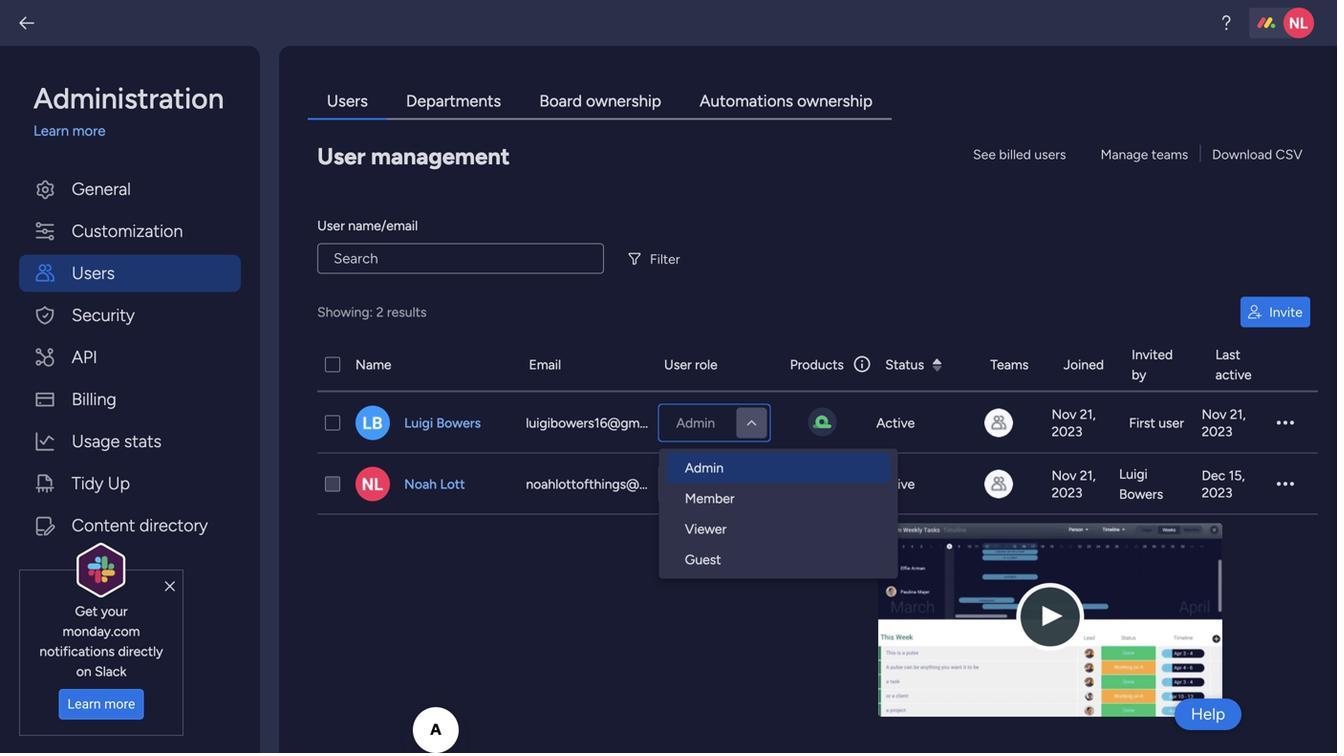 Task type: describe. For each thing, give the bounding box(es) containing it.
0 vertical spatial users
[[327, 91, 368, 111]]

joined
[[1064, 356, 1104, 373]]

security
[[72, 305, 135, 325]]

help image
[[1217, 13, 1236, 32]]

notifications
[[40, 643, 115, 659]]

noah lott
[[404, 476, 465, 492]]

row group containing nov 21, 2023
[[317, 392, 1318, 515]]

products
[[790, 356, 844, 373]]

2023 inside dec 15, 2023
[[1202, 485, 1232, 501]]

content directory button
[[19, 507, 241, 544]]

help
[[1191, 704, 1225, 724]]

2023 right add or edit team icon
[[1052, 423, 1082, 440]]

general
[[72, 179, 131, 199]]

2
[[376, 304, 384, 320]]

admin up member
[[685, 460, 724, 476]]

api
[[72, 347, 97, 367]]

status
[[885, 356, 924, 373]]

api button
[[19, 339, 241, 376]]

name/email
[[348, 217, 418, 234]]

user name/email
[[317, 217, 418, 234]]

billing button
[[19, 381, 241, 418]]

0 horizontal spatial luigi bowers link
[[401, 413, 484, 432]]

user for user role
[[664, 356, 692, 373]]

nov 21, 2023 for dec
[[1052, 467, 1096, 501]]

guest
[[685, 551, 721, 568]]

tidy up button
[[19, 465, 241, 502]]

active
[[1215, 367, 1252, 383]]

manage
[[1101, 146, 1148, 162]]

v2 ellipsis image for 15,
[[1277, 475, 1294, 493]]

noah lott link
[[401, 475, 468, 494]]

help button
[[1175, 699, 1241, 730]]

stats
[[124, 431, 161, 452]]

noah lott image
[[1284, 8, 1314, 38]]

billed
[[999, 146, 1031, 162]]

learn more link
[[33, 120, 241, 142]]

filter
[[650, 251, 680, 267]]

back to workspace image
[[17, 13, 36, 32]]

content
[[72, 515, 135, 536]]

role
[[695, 356, 717, 373]]

1 vertical spatial luigi bowers link
[[1119, 464, 1194, 504]]

invite
[[1269, 304, 1303, 320]]

manage teams button
[[1093, 139, 1196, 170]]

download
[[1212, 146, 1272, 162]]

users inside 'button'
[[72, 263, 115, 283]]

slack
[[95, 663, 126, 679]]

user management
[[317, 142, 510, 170]]

Search text field
[[317, 243, 604, 274]]

invited by
[[1132, 346, 1173, 383]]

get your monday.com notifications directly on slack
[[40, 603, 163, 679]]

invite button
[[1241, 297, 1310, 327]]

15,
[[1229, 467, 1245, 484]]

ownership for board ownership
[[586, 91, 661, 111]]

nov for nov
[[1052, 406, 1076, 422]]

up
[[108, 473, 130, 494]]

your
[[101, 603, 128, 619]]

row containing nov 21, 2023
[[317, 392, 1318, 453]]

invited
[[1132, 346, 1173, 363]]

more inside button
[[104, 696, 135, 712]]

showing: 2 results
[[317, 304, 427, 320]]

1 vertical spatial luigi
[[1119, 466, 1148, 482]]

users button
[[19, 255, 241, 292]]

board ownership
[[539, 91, 661, 111]]

first user
[[1129, 415, 1184, 431]]

row containing invited by
[[317, 339, 1318, 392]]

usage stats button
[[19, 423, 241, 460]]

management
[[371, 142, 510, 170]]

nov 21, 2023 down active
[[1202, 406, 1246, 440]]

first
[[1129, 415, 1155, 431]]

email
[[529, 356, 561, 373]]

administration
[[33, 81, 224, 116]]

directly
[[118, 643, 163, 659]]

on
[[76, 663, 91, 679]]

learn inside learn more button
[[67, 696, 101, 712]]

2023 right add or edit team image
[[1052, 485, 1082, 501]]

get
[[75, 603, 98, 619]]

usage stats
[[72, 431, 161, 452]]

last active
[[1215, 346, 1252, 383]]

noahlottofthings@gmail.com
[[526, 476, 701, 492]]

21, for dec 15, 2023
[[1080, 467, 1096, 484]]

general button
[[19, 171, 241, 208]]

viewer
[[685, 521, 727, 537]]

0 horizontal spatial luigi
[[404, 415, 433, 431]]

noah lott image
[[356, 467, 390, 501]]

by
[[1132, 367, 1146, 383]]

1 vertical spatial bowers
[[1119, 486, 1163, 502]]

customization button
[[19, 213, 241, 250]]

see billed users
[[973, 146, 1066, 162]]



Task type: locate. For each thing, give the bounding box(es) containing it.
ownership right automations
[[797, 91, 873, 111]]

nov 21, 2023
[[1052, 406, 1096, 440], [1202, 406, 1246, 440], [1052, 467, 1096, 501]]

user
[[317, 142, 366, 170], [317, 217, 345, 234], [664, 356, 692, 373]]

luigi down first
[[1119, 466, 1148, 482]]

1 horizontal spatial bowers
[[1119, 486, 1163, 502]]

row group
[[317, 392, 1318, 515]]

1 vertical spatial users
[[72, 263, 115, 283]]

row
[[317, 339, 1318, 392], [317, 392, 1318, 453], [317, 453, 1318, 515]]

1 vertical spatial learn
[[67, 696, 101, 712]]

2 active from the top
[[876, 476, 915, 492]]

luigi bowers for bottom luigi bowers link
[[1119, 466, 1163, 502]]

users link
[[308, 84, 387, 120]]

v2 surface invite image
[[1248, 305, 1262, 319]]

0 vertical spatial luigi
[[404, 415, 433, 431]]

directory
[[139, 515, 208, 536]]

nov
[[1052, 406, 1076, 422], [1202, 406, 1227, 422], [1052, 467, 1076, 484]]

add or edit team image
[[984, 409, 1013, 437]]

0 vertical spatial more
[[72, 122, 106, 140]]

0 horizontal spatial ownership
[[586, 91, 661, 111]]

add or edit team image
[[984, 470, 1013, 498]]

nov 21, 2023 for nov
[[1052, 406, 1096, 440]]

board ownership link
[[520, 84, 680, 120]]

nov 21, 2023 down joined
[[1052, 406, 1096, 440]]

v2 ellipsis image
[[1277, 414, 1294, 432], [1277, 475, 1294, 493]]

luigi bowers link up noah lott
[[401, 413, 484, 432]]

dec 15, 2023
[[1202, 467, 1245, 501]]

administration learn more
[[33, 81, 224, 140]]

lott
[[440, 476, 465, 492]]

board
[[539, 91, 582, 111]]

user
[[1159, 415, 1184, 431]]

0 vertical spatial active
[[876, 415, 915, 431]]

1 horizontal spatial luigi bowers link
[[1119, 464, 1194, 504]]

dec
[[1202, 467, 1225, 484]]

2023
[[1052, 423, 1082, 440], [1202, 423, 1232, 440], [1052, 485, 1082, 501], [1202, 485, 1232, 501]]

last
[[1215, 346, 1240, 363]]

bowers
[[436, 415, 481, 431], [1119, 486, 1163, 502]]

bowers up lott on the left of the page
[[436, 415, 481, 431]]

0 vertical spatial learn
[[33, 122, 69, 140]]

1 vertical spatial user
[[317, 217, 345, 234]]

learn more button
[[59, 689, 144, 720]]

1 v2 ellipsis image from the top
[[1277, 414, 1294, 432]]

download csv
[[1212, 146, 1303, 162]]

results
[[387, 304, 427, 320]]

ownership inside automations ownership link
[[797, 91, 873, 111]]

users up security
[[72, 263, 115, 283]]

learn
[[33, 122, 69, 140], [67, 696, 101, 712]]

user left role
[[664, 356, 692, 373]]

1 horizontal spatial luigi
[[1119, 466, 1148, 482]]

ownership right 'board'
[[586, 91, 661, 111]]

luigi bowers down first
[[1119, 466, 1163, 502]]

1 row from the top
[[317, 339, 1318, 392]]

name
[[356, 356, 391, 373]]

customization
[[72, 221, 183, 241]]

ownership
[[586, 91, 661, 111], [797, 91, 873, 111]]

1 vertical spatial v2 ellipsis image
[[1277, 475, 1294, 493]]

21, right add or edit team image
[[1080, 467, 1096, 484]]

21, down joined
[[1080, 406, 1096, 422]]

0 vertical spatial user
[[317, 142, 366, 170]]

1 ownership from the left
[[586, 91, 661, 111]]

bowers down first
[[1119, 486, 1163, 502]]

more inside administration learn more
[[72, 122, 106, 140]]

1 horizontal spatial luigi bowers
[[1119, 466, 1163, 502]]

luigi bowers image
[[356, 406, 390, 440]]

2023 up dec
[[1202, 423, 1232, 440]]

nov right user
[[1202, 406, 1227, 422]]

2 v2 ellipsis image from the top
[[1277, 475, 1294, 493]]

row containing luigi bowers
[[317, 453, 1318, 515]]

admin
[[676, 415, 715, 431], [685, 460, 724, 476], [676, 476, 715, 492]]

0 vertical spatial bowers
[[436, 415, 481, 431]]

users up the user management
[[327, 91, 368, 111]]

1 horizontal spatial users
[[327, 91, 368, 111]]

grid
[[317, 339, 1318, 734]]

2 vertical spatial user
[[664, 356, 692, 373]]

more down administration
[[72, 122, 106, 140]]

user down users link
[[317, 142, 366, 170]]

nov 21, 2023 right add or edit team image
[[1052, 467, 1096, 501]]

csv
[[1276, 146, 1303, 162]]

showing:
[[317, 304, 373, 320]]

see billed users button
[[965, 139, 1074, 170]]

user role
[[664, 356, 717, 373]]

tidy up
[[72, 473, 130, 494]]

1 vertical spatial active
[[876, 476, 915, 492]]

0 vertical spatial v2 ellipsis image
[[1277, 414, 1294, 432]]

0 vertical spatial luigi bowers
[[404, 415, 481, 431]]

departments
[[406, 91, 501, 111]]

1 horizontal spatial ownership
[[797, 91, 873, 111]]

usage
[[72, 431, 120, 452]]

monday.com
[[63, 623, 140, 639]]

v2 ellipsis image for 21,
[[1277, 414, 1294, 432]]

nov right add or edit team image
[[1052, 467, 1076, 484]]

learn down administration
[[33, 122, 69, 140]]

nov for dec
[[1052, 467, 1076, 484]]

user for user management
[[317, 142, 366, 170]]

automations ownership link
[[680, 84, 892, 120]]

ownership inside the board ownership link
[[586, 91, 661, 111]]

3 row from the top
[[317, 453, 1318, 515]]

2 ownership from the left
[[797, 91, 873, 111]]

admin up viewer
[[676, 476, 715, 492]]

learn inside administration learn more
[[33, 122, 69, 140]]

luigi
[[404, 415, 433, 431], [1119, 466, 1148, 482]]

automations ownership
[[700, 91, 873, 111]]

teams
[[1151, 146, 1188, 162]]

2 row from the top
[[317, 392, 1318, 453]]

automations
[[700, 91, 793, 111]]

2023 down dec
[[1202, 485, 1232, 501]]

download csv button
[[1204, 139, 1310, 170]]

dapulse x slim image
[[165, 578, 175, 595]]

0 horizontal spatial bowers
[[436, 415, 481, 431]]

luigi bowers
[[404, 415, 481, 431], [1119, 466, 1163, 502]]

luigibowers16@gmail.com
[[526, 415, 682, 431]]

admin down user role
[[676, 415, 715, 431]]

tidy
[[72, 473, 103, 494]]

1 vertical spatial more
[[104, 696, 135, 712]]

1 vertical spatial luigi bowers
[[1119, 466, 1163, 502]]

ownership for automations ownership
[[797, 91, 873, 111]]

manage teams
[[1101, 146, 1188, 162]]

member
[[685, 490, 735, 507]]

active for luigibowers16@gmail.com
[[876, 415, 915, 431]]

luigi bowers link left dec
[[1119, 464, 1194, 504]]

21, down active
[[1230, 406, 1246, 422]]

21, for nov 21, 2023
[[1080, 406, 1096, 422]]

learn down on
[[67, 696, 101, 712]]

0 vertical spatial luigi bowers link
[[401, 413, 484, 432]]

luigi bowers for the leftmost luigi bowers link
[[404, 415, 481, 431]]

0 horizontal spatial users
[[72, 263, 115, 283]]

see
[[973, 146, 996, 162]]

teams
[[990, 356, 1029, 373]]

dapulse x slim image
[[1194, 537, 1207, 555]]

0 horizontal spatial luigi bowers
[[404, 415, 481, 431]]

users
[[1034, 146, 1066, 162]]

more
[[72, 122, 106, 140], [104, 696, 135, 712]]

noah
[[404, 476, 437, 492]]

billing
[[72, 389, 117, 410]]

content directory
[[72, 515, 208, 536]]

departments link
[[387, 84, 520, 120]]

learn more
[[67, 696, 135, 712]]

grid containing invited by
[[317, 339, 1318, 734]]

luigi right luigi bowers icon
[[404, 415, 433, 431]]

luigi bowers up noah lott
[[404, 415, 481, 431]]

user inside grid
[[664, 356, 692, 373]]

user left name/email
[[317, 217, 345, 234]]

1 active from the top
[[876, 415, 915, 431]]

nov down joined
[[1052, 406, 1076, 422]]

active for noahlottofthings@gmail.com
[[876, 476, 915, 492]]

user for user name/email
[[317, 217, 345, 234]]

users
[[327, 91, 368, 111], [72, 263, 115, 283]]

filter button
[[623, 244, 692, 274]]

security button
[[19, 297, 241, 334]]

more down slack
[[104, 696, 135, 712]]



Task type: vqa. For each thing, say whether or not it's contained in the screenshot.
Users
yes



